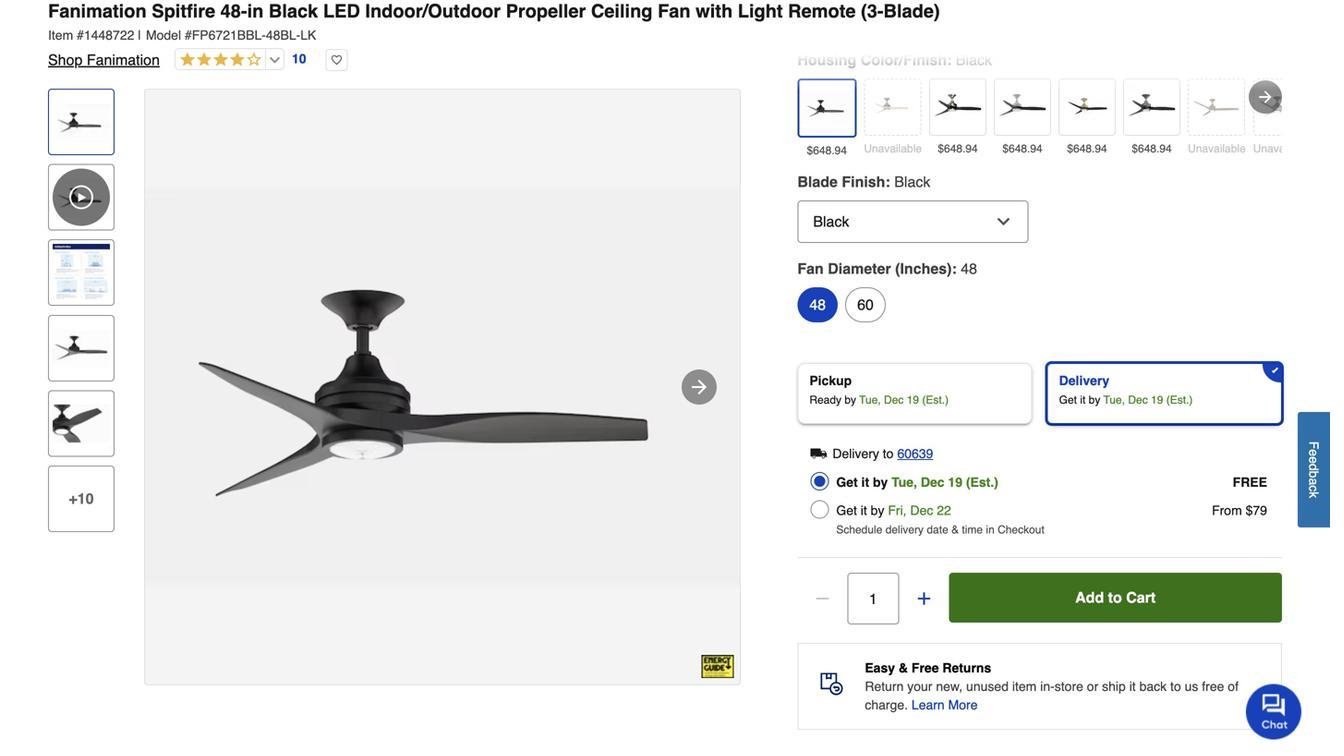 Task type: describe. For each thing, give the bounding box(es) containing it.
19 inside delivery get it by tue, dec 19 (est.)
[[1152, 394, 1164, 407]]

1 vertical spatial fanimation
[[87, 51, 160, 68]]

0 vertical spatial arrow right image
[[1257, 88, 1275, 106]]

buttons
[[813, 10, 855, 25]]

indoor/outdoor
[[365, 0, 501, 22]]

dec for get it by fri, dec 22 schedule delivery date & time in checkout
[[911, 503, 934, 518]]

1 fan from the left
[[912, 10, 930, 25]]

in inside get it by fri, dec 22 schedule delivery date & time in checkout
[[986, 523, 995, 536]]

powering
[[1200, 10, 1253, 25]]

add to cart button
[[949, 573, 1283, 623]]

-
[[1240, 0, 1245, 7]]

date
[[927, 523, 949, 536]]

store
[[1055, 679, 1084, 694]]

learn more
[[912, 698, 978, 713]]

shop
[[48, 51, 83, 68]]

light
[[1023, 10, 1047, 25]]

60639 button
[[898, 443, 934, 465]]

control
[[859, 10, 897, 25]]

fanimation spitfire 48-in black led indoor/outdoor propeller ceiling fan with light remote (3-blade) item # 1448722 | model # fp6721bbl-48bl-lk
[[48, 0, 940, 43]]

& inside get it by fri, dec 22 schedule delivery date & time in checkout
[[952, 523, 959, 536]]

c
[[1307, 485, 1322, 492]]

19 for pickup ready by tue, dec 19 (est.)
[[907, 394, 920, 407]]

back
[[1140, 679, 1167, 694]]

housing
[[798, 51, 857, 68]]

0 vertical spatial 48
[[961, 260, 978, 277]]

black inside fanimation spitfire 48-in black led indoor/outdoor propeller ceiling fan with light remote (3-blade) item # 1448722 | model # fp6721bbl-48bl-lk
[[269, 0, 318, 22]]

chat invite button image
[[1247, 683, 1303, 740]]

in inside fanimation spitfire 48-in black led indoor/outdoor propeller ceiling fan with light remote (3-blade) item # 1448722 | model # fp6721bbl-48bl-lk
[[247, 0, 264, 22]]

galvanized image
[[1128, 83, 1176, 131]]

2 fan from the left
[[1256, 10, 1274, 25]]

f
[[1307, 441, 1322, 449]]

add to cart
[[1076, 589, 1156, 606]]

by for get it by fri, dec 22 schedule delivery date & time in checkout
[[871, 503, 885, 518]]

speeds,
[[933, 10, 979, 25]]

minus image
[[814, 590, 832, 608]]

(est.) for get it by tue, dec 19 (est.)
[[967, 475, 999, 490]]

fanimation  #fp6721bbl-48bl-lk image
[[145, 90, 740, 685]]

ship
[[1103, 679, 1126, 694]]

12v
[[1145, 0, 1168, 7]]

3.8 stars image
[[176, 52, 261, 69]]

k
[[1307, 492, 1322, 498]]

battery
[[1197, 0, 1237, 7]]

cart
[[1127, 589, 1156, 606]]

color/finish
[[861, 51, 947, 68]]

(inches)
[[896, 260, 952, 277]]

free
[[1203, 679, 1225, 694]]

48bl-
[[266, 28, 301, 43]]

with inside fanimation spitfire 48-in black led indoor/outdoor propeller ceiling fan with light remote (3-blade) item # 1448722 | model # fp6721bbl-48bl-lk
[[696, 0, 733, 22]]

or
[[1087, 679, 1099, 694]]

2 e from the top
[[1307, 456, 1322, 464]]

time
[[962, 523, 983, 536]]

by for pickup ready by tue, dec 19 (est.)
[[845, 394, 857, 407]]

19 for get it by tue, dec 19 (est.)
[[949, 475, 963, 490]]

fanimation  #fp6721bbl-48bl-lk - thumbnail3 image
[[53, 320, 110, 377]]

tr500
[[946, 0, 984, 7]]

48-
[[221, 0, 247, 22]]

hand-
[[988, 0, 1021, 7]]

& inside easy & free returns return your new, unused item in-store or ship it back to us free of charge.
[[899, 661, 908, 676]]

timer,
[[1140, 10, 1171, 25]]

new,
[[936, 679, 963, 694]]

blade)
[[884, 0, 940, 22]]

pickup ready by tue, dec 19 (est.)
[[810, 373, 949, 407]]

10
[[292, 51, 306, 66]]

includes
[[883, 0, 931, 7]]

f e e d b a c k
[[1307, 441, 1322, 498]]

delivery to 60639
[[833, 446, 934, 461]]

from
[[1213, 503, 1243, 518]]

return
[[865, 679, 904, 694]]

dec inside delivery get it by tue, dec 19 (est.)
[[1129, 394, 1148, 407]]

22
[[937, 503, 952, 518]]

light
[[738, 0, 783, 22]]

diameter
[[828, 260, 891, 277]]

led
[[323, 0, 360, 22]]

add
[[1076, 589, 1105, 606]]

easy & free returns return your new, unused item in-store or ship it back to us free of charge.
[[865, 661, 1239, 713]]

by for get it by tue, dec 19 (est.)
[[873, 475, 888, 490]]

your
[[908, 679, 933, 694]]

it inside get it by fri, dec 22 schedule delivery date & time in checkout
[[861, 503, 868, 518]]

dark bronze image
[[869, 83, 917, 131]]

$648.94 for galvanized image
[[1132, 142, 1172, 155]]

1 e from the top
[[1307, 449, 1322, 456]]

blade finish : black
[[798, 173, 931, 190]]

unavailable for matte greige image
[[1254, 142, 1312, 155]]

fanimation inside fanimation spitfire 48-in black led indoor/outdoor propeller ceiling fan with light remote (3-blade) item # 1448722 | model # fp6721bbl-48bl-lk
[[48, 0, 147, 22]]

delivery get it by tue, dec 19 (est.)
[[1060, 373, 1193, 407]]

schedule
[[837, 523, 883, 536]]

it inside delivery get it by tue, dec 19 (est.)
[[1081, 394, 1086, 407]]

one
[[1119, 0, 1141, 7]]

delivery for to
[[833, 446, 880, 461]]

+10
[[69, 490, 94, 507]]

control:
[[813, 0, 879, 7]]

0 horizontal spatial arrow right image
[[688, 376, 711, 398]]

held
[[1021, 0, 1045, 7]]

charge.
[[865, 698, 908, 713]]

with inside control: includes a tr500 hand-held remote with one 12v 23a battery - push buttons control 3 fan speeds, infinite light levels, fan/light timer, and powering fan off
[[1093, 0, 1116, 7]]

plus image
[[915, 590, 934, 608]]

Stepper number input field with increment and decrement buttons number field
[[848, 573, 899, 625]]

pickup
[[810, 373, 852, 388]]

fanimation  #fp6721bbl-48bl-lk - thumbnail image
[[53, 93, 110, 151]]

driftwood image
[[1193, 83, 1241, 131]]

item
[[48, 28, 73, 43]]

free
[[1233, 475, 1268, 490]]

1 vertical spatial fan
[[798, 260, 824, 277]]

us
[[1185, 679, 1199, 694]]

|
[[138, 28, 141, 43]]

delivery for get
[[1060, 373, 1110, 388]]

tue, for by
[[860, 394, 881, 407]]

spitfire
[[152, 0, 215, 22]]

(est.) inside delivery get it by tue, dec 19 (est.)
[[1167, 394, 1193, 407]]



Task type: locate. For each thing, give the bounding box(es) containing it.
2 horizontal spatial tue,
[[1104, 394, 1126, 407]]

1 horizontal spatial #
[[185, 28, 192, 43]]

brushed satin brass image
[[1064, 83, 1112, 131]]

1 unavailable from the left
[[864, 142, 922, 155]]

: for blade finish
[[886, 173, 891, 190]]

truck filled image
[[811, 445, 827, 462]]

1 horizontal spatial arrow right image
[[1257, 88, 1275, 106]]

1 horizontal spatial unavailable
[[1188, 142, 1246, 155]]

1 horizontal spatial to
[[1109, 589, 1123, 606]]

0 horizontal spatial tue,
[[860, 394, 881, 407]]

in-
[[1041, 679, 1055, 694]]

0 horizontal spatial fan
[[912, 10, 930, 25]]

fan right 3
[[912, 10, 930, 25]]

& left free at the right bottom of the page
[[899, 661, 908, 676]]

f e e d b a c k button
[[1298, 412, 1331, 528]]

$648.94 down matte white image
[[1003, 142, 1043, 155]]

19
[[907, 394, 920, 407], [1152, 394, 1164, 407], [949, 475, 963, 490]]

1 horizontal spatial fan
[[798, 260, 824, 277]]

2 vertical spatial black
[[895, 173, 931, 190]]

a up the k
[[1307, 478, 1322, 485]]

a inside f e e d b a c k button
[[1307, 478, 1322, 485]]

housing color/finish : black
[[798, 51, 993, 68]]

1 horizontal spatial delivery
[[1060, 373, 1110, 388]]

0 vertical spatial get
[[1060, 394, 1078, 407]]

remote
[[1049, 0, 1089, 7]]

infinite
[[982, 10, 1020, 25]]

matte greige image
[[1258, 83, 1306, 131]]

2 with from the left
[[696, 0, 733, 22]]

fanimation down 1448722
[[87, 51, 160, 68]]

unused
[[967, 679, 1009, 694]]

0 horizontal spatial in
[[247, 0, 264, 22]]

0 horizontal spatial delivery
[[833, 446, 880, 461]]

1 vertical spatial delivery
[[833, 446, 880, 461]]

unavailable for dark bronze image
[[864, 142, 922, 155]]

2 unavailable from the left
[[1188, 142, 1246, 155]]

to left 60639
[[883, 446, 894, 461]]

$648.94 for black image
[[807, 144, 847, 157]]

to
[[883, 446, 894, 461], [1109, 589, 1123, 606], [1171, 679, 1182, 694]]

to left the us
[[1171, 679, 1182, 694]]

48 right (inches)
[[961, 260, 978, 277]]

$648.94 down galvanized image
[[1132, 142, 1172, 155]]

(est.) inside pickup ready by tue, dec 19 (est.)
[[923, 394, 949, 407]]

by inside pickup ready by tue, dec 19 (est.)
[[845, 394, 857, 407]]

get inside get it by fri, dec 22 schedule delivery date & time in checkout
[[837, 503, 857, 518]]

fri,
[[888, 503, 907, 518]]

get for get it by fri, dec 22 schedule delivery date & time in checkout
[[837, 503, 857, 518]]

(est.)
[[923, 394, 949, 407], [1167, 394, 1193, 407], [967, 475, 999, 490]]

arrow right image
[[1257, 88, 1275, 106], [688, 376, 711, 398]]

1 vertical spatial a
[[1307, 478, 1322, 485]]

0 horizontal spatial a
[[935, 0, 942, 7]]

1448722
[[84, 28, 134, 43]]

1 vertical spatial arrow right image
[[688, 376, 711, 398]]

a
[[935, 0, 942, 7], [1307, 478, 1322, 485]]

2 horizontal spatial (est.)
[[1167, 394, 1193, 407]]

and
[[1175, 10, 1197, 25]]

1 vertical spatial black
[[956, 51, 993, 68]]

dec for get it by tue, dec 19 (est.)
[[921, 475, 945, 490]]

black for blade finish : black
[[895, 173, 931, 190]]

a up speeds,
[[935, 0, 942, 7]]

remote
[[788, 0, 856, 22]]

in up fp6721bbl-
[[247, 0, 264, 22]]

by inside get it by fri, dec 22 schedule delivery date & time in checkout
[[871, 503, 885, 518]]

1 vertical spatial &
[[899, 661, 908, 676]]

$648.94 for brushed nickel image
[[938, 142, 978, 155]]

more
[[949, 698, 978, 713]]

0 vertical spatial in
[[247, 0, 264, 22]]

energy guide image
[[702, 655, 734, 678]]

2 horizontal spatial black
[[956, 51, 993, 68]]

0 vertical spatial &
[[952, 523, 959, 536]]

of
[[1228, 679, 1239, 694]]

$648.94 for matte white image
[[1003, 142, 1043, 155]]

0 horizontal spatial unavailable
[[864, 142, 922, 155]]

dec inside pickup ready by tue, dec 19 (est.)
[[884, 394, 904, 407]]

3 unavailable from the left
[[1254, 142, 1312, 155]]

$79
[[1246, 503, 1268, 518]]

2 vertical spatial get
[[837, 503, 857, 518]]

1 horizontal spatial (est.)
[[967, 475, 999, 490]]

push
[[1248, 0, 1278, 7]]

off
[[813, 28, 827, 43]]

19 inside pickup ready by tue, dec 19 (est.)
[[907, 394, 920, 407]]

unavailable down dark bronze image
[[864, 142, 922, 155]]

23a
[[1171, 0, 1194, 7]]

1 horizontal spatial with
[[1093, 0, 1116, 7]]

fan
[[912, 10, 930, 25], [1256, 10, 1274, 25]]

black for housing color/finish : black
[[956, 51, 993, 68]]

tue, inside pickup ready by tue, dec 19 (est.)
[[860, 394, 881, 407]]

$648.94 up the blade
[[807, 144, 847, 157]]

fanimation  #fp6721bbl-48bl-lk - thumbnail4 image
[[53, 395, 110, 452]]

get it by fri, dec 22 schedule delivery date & time in checkout
[[837, 503, 1045, 536]]

levels,
[[1051, 10, 1087, 25]]

returns
[[943, 661, 992, 676]]

0 horizontal spatial (est.)
[[923, 394, 949, 407]]

$648.94
[[938, 142, 978, 155], [1003, 142, 1043, 155], [1068, 142, 1108, 155], [1132, 142, 1172, 155], [807, 144, 847, 157]]

tue, inside delivery get it by tue, dec 19 (est.)
[[1104, 394, 1126, 407]]

fan
[[658, 0, 691, 22], [798, 260, 824, 277]]

2 horizontal spatial 19
[[1152, 394, 1164, 407]]

1 vertical spatial get
[[837, 475, 858, 490]]

checkout
[[998, 523, 1045, 536]]

control: includes a tr500 hand-held remote with one 12v 23a battery - push buttons control 3 fan speeds, infinite light levels, fan/light timer, and powering fan off
[[813, 0, 1278, 43]]

unavailable for driftwood image
[[1188, 142, 1246, 155]]

: for housing color/finish
[[947, 51, 952, 68]]

by
[[845, 394, 857, 407], [1089, 394, 1101, 407], [873, 475, 888, 490], [871, 503, 885, 518]]

get
[[1060, 394, 1078, 407], [837, 475, 858, 490], [837, 503, 857, 518]]

1 horizontal spatial tue,
[[892, 475, 918, 490]]

fan/light
[[1091, 10, 1136, 25]]

matte white image
[[999, 83, 1047, 131]]

0 vertical spatial delivery
[[1060, 373, 1110, 388]]

brushed nickel image
[[934, 83, 982, 131]]

delivery inside delivery get it by tue, dec 19 (est.)
[[1060, 373, 1110, 388]]

dec inside get it by fri, dec 22 schedule delivery date & time in checkout
[[911, 503, 934, 518]]

1 vertical spatial :
[[886, 173, 891, 190]]

1 vertical spatial 48
[[810, 296, 826, 313]]

to for delivery
[[883, 446, 894, 461]]

(est.) for pickup ready by tue, dec 19 (est.)
[[923, 394, 949, 407]]

with left 'light'
[[696, 0, 733, 22]]

2 # from the left
[[185, 28, 192, 43]]

1 horizontal spatial black
[[895, 173, 931, 190]]

fan left diameter
[[798, 260, 824, 277]]

delivery
[[1060, 373, 1110, 388], [833, 446, 880, 461]]

1 horizontal spatial a
[[1307, 478, 1322, 485]]

0 horizontal spatial &
[[899, 661, 908, 676]]

1 vertical spatial in
[[986, 523, 995, 536]]

black right finish
[[895, 173, 931, 190]]

# right item
[[77, 28, 84, 43]]

1 with from the left
[[1093, 0, 1116, 7]]

0 horizontal spatial to
[[883, 446, 894, 461]]

1 # from the left
[[77, 28, 84, 43]]

0 vertical spatial fan
[[658, 0, 691, 22]]

to inside easy & free returns return your new, unused item in-store or ship it back to us free of charge.
[[1171, 679, 1182, 694]]

0 horizontal spatial with
[[696, 0, 733, 22]]

option group containing pickup
[[790, 356, 1290, 432]]

0 vertical spatial fanimation
[[48, 0, 147, 22]]

1 horizontal spatial &
[[952, 523, 959, 536]]

1 vertical spatial to
[[1109, 589, 1123, 606]]

fanimation
[[48, 0, 147, 22], [87, 51, 160, 68]]

delivery
[[886, 523, 924, 536]]

learn more link
[[912, 696, 978, 714]]

fan up 'item number 1 4 4 8 7 2 2 and model number f p 6 7 2 1 b b l - 4 8 b l - l k' element
[[658, 0, 691, 22]]

it inside easy & free returns return your new, unused item in-store or ship it back to us free of charge.
[[1130, 679, 1136, 694]]

#
[[77, 28, 84, 43], [185, 28, 192, 43]]

0 vertical spatial a
[[935, 0, 942, 7]]

d
[[1307, 464, 1322, 471]]

fp6721bbl-
[[192, 28, 266, 43]]

0 horizontal spatial #
[[77, 28, 84, 43]]

shop fanimation
[[48, 51, 160, 68]]

1 horizontal spatial 48
[[961, 260, 978, 277]]

e up b
[[1307, 456, 1322, 464]]

to right add
[[1109, 589, 1123, 606]]

fanimation up 1448722
[[48, 0, 147, 22]]

2 vertical spatial :
[[952, 260, 957, 277]]

easy
[[865, 661, 896, 676]]

by inside delivery get it by tue, dec 19 (est.)
[[1089, 394, 1101, 407]]

0 horizontal spatial 48
[[810, 296, 826, 313]]

heart outline image
[[326, 49, 348, 71]]

get inside delivery get it by tue, dec 19 (est.)
[[1060, 394, 1078, 407]]

0 vertical spatial to
[[883, 446, 894, 461]]

48
[[961, 260, 978, 277], [810, 296, 826, 313]]

2 horizontal spatial to
[[1171, 679, 1182, 694]]

e up d
[[1307, 449, 1322, 456]]

item number 1 4 4 8 7 2 2 and model number f p 6 7 2 1 b b l - 4 8 b l - l k element
[[48, 26, 1283, 44]]

in
[[247, 0, 264, 22], [986, 523, 995, 536]]

option group
[[790, 356, 1290, 432]]

ready
[[810, 394, 842, 407]]

from $79
[[1213, 503, 1268, 518]]

dec for pickup ready by tue, dec 19 (est.)
[[884, 394, 904, 407]]

blade
[[798, 173, 838, 190]]

black up '48bl-'
[[269, 0, 318, 22]]

48 left 60
[[810, 296, 826, 313]]

$648.94 down brushed satin brass image
[[1068, 142, 1108, 155]]

$648.94 down brushed nickel image
[[938, 142, 978, 155]]

fanimation  #fp6721bbl-48bl-lk - thumbnail2 image
[[53, 244, 110, 301]]

tue,
[[860, 394, 881, 407], [1104, 394, 1126, 407], [892, 475, 918, 490]]

0 horizontal spatial black
[[269, 0, 318, 22]]

to for add
[[1109, 589, 1123, 606]]

with
[[1093, 0, 1116, 7], [696, 0, 733, 22]]

& left time
[[952, 523, 959, 536]]

unavailable down driftwood image
[[1188, 142, 1246, 155]]

0 horizontal spatial 19
[[907, 394, 920, 407]]

0 vertical spatial :
[[947, 51, 952, 68]]

black down speeds,
[[956, 51, 993, 68]]

:
[[947, 51, 952, 68], [886, 173, 891, 190], [952, 260, 957, 277]]

1 horizontal spatial 19
[[949, 475, 963, 490]]

0 horizontal spatial fan
[[658, 0, 691, 22]]

black image
[[803, 84, 851, 132]]

$648.94 for brushed satin brass image
[[1068, 142, 1108, 155]]

finish
[[842, 173, 886, 190]]

to inside add to cart button
[[1109, 589, 1123, 606]]

get for get it by tue, dec 19 (est.)
[[837, 475, 858, 490]]

+10 button
[[48, 466, 115, 532]]

fan down push
[[1256, 10, 1274, 25]]

1 horizontal spatial fan
[[1256, 10, 1274, 25]]

2 vertical spatial to
[[1171, 679, 1182, 694]]

2 horizontal spatial unavailable
[[1254, 142, 1312, 155]]

lk
[[301, 28, 316, 43]]

ceiling
[[591, 0, 653, 22]]

a inside control: includes a tr500 hand-held remote with one 12v 23a battery - push buttons control 3 fan speeds, infinite light levels, fan/light timer, and powering fan off
[[935, 0, 942, 7]]

3
[[901, 10, 908, 25]]

unavailable down matte greige image
[[1254, 142, 1312, 155]]

fan inside fanimation spitfire 48-in black led indoor/outdoor propeller ceiling fan with light remote (3-blade) item # 1448722 | model # fp6721bbl-48bl-lk
[[658, 0, 691, 22]]

b
[[1307, 471, 1322, 478]]

in right time
[[986, 523, 995, 536]]

# down spitfire
[[185, 28, 192, 43]]

60639
[[898, 446, 934, 461]]

with up fan/light
[[1093, 0, 1116, 7]]

item
[[1013, 679, 1037, 694]]

1 horizontal spatial in
[[986, 523, 995, 536]]

learn
[[912, 698, 945, 713]]

get it by tue, dec 19 (est.)
[[837, 475, 999, 490]]

tue, for (est.)
[[892, 475, 918, 490]]

free
[[912, 661, 939, 676]]

unavailable
[[864, 142, 922, 155], [1188, 142, 1246, 155], [1254, 142, 1312, 155]]

fan diameter (inches) : 48
[[798, 260, 978, 277]]

0 vertical spatial black
[[269, 0, 318, 22]]

model
[[146, 28, 181, 43]]



Task type: vqa. For each thing, say whether or not it's contained in the screenshot.
N. Baton Rouge Lowe's & nearby stores at top left
no



